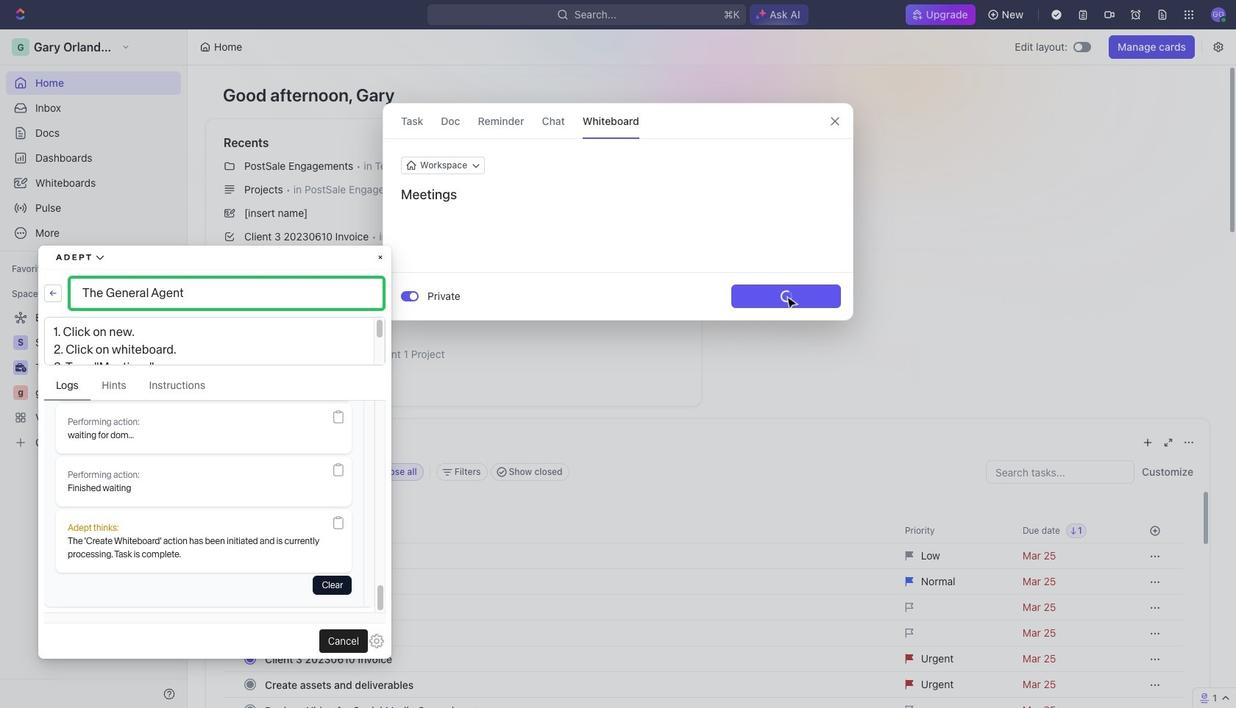 Task type: locate. For each thing, give the bounding box(es) containing it.
Name this Whiteboard... field
[[384, 186, 853, 204]]

dialog
[[383, 103, 854, 321]]

tree inside the sidebar navigation
[[6, 306, 181, 455]]

tree
[[6, 306, 181, 455]]



Task type: vqa. For each thing, say whether or not it's contained in the screenshot.
TREE inside the SIDEBAR navigation
yes



Task type: describe. For each thing, give the bounding box(es) containing it.
Search tasks... text field
[[987, 462, 1134, 484]]

sidebar navigation
[[0, 29, 188, 709]]



